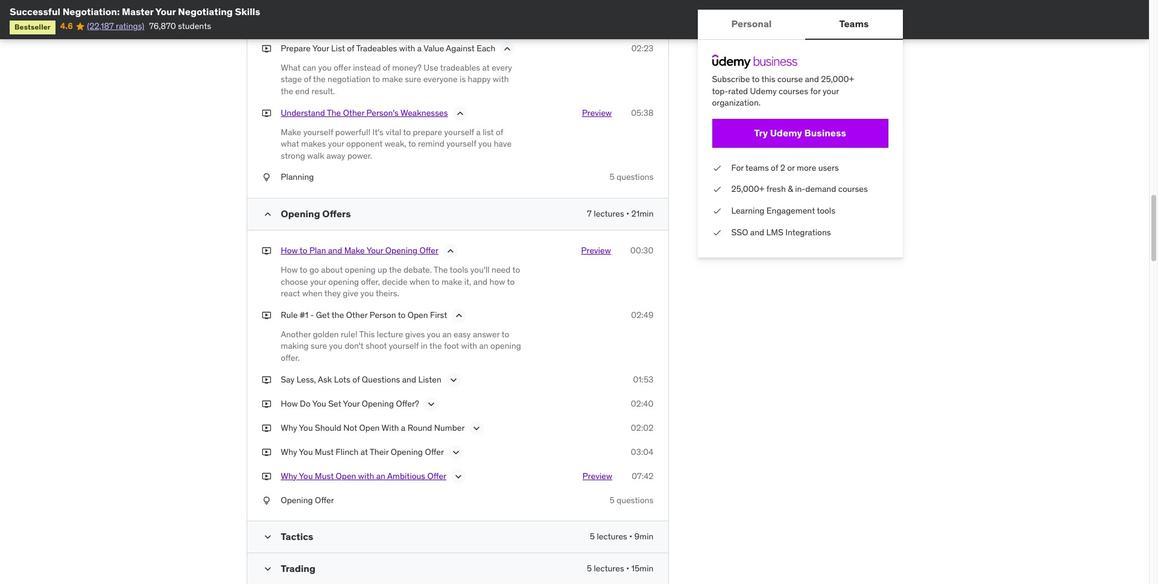 Task type: locate. For each thing, give the bounding box(es) containing it.
0 horizontal spatial tools
[[450, 264, 469, 275]]

opening up give
[[329, 276, 359, 287]]

0 horizontal spatial an
[[376, 470, 386, 481]]

why you should not open with a round number
[[281, 422, 465, 433]]

show lecture description image
[[448, 374, 460, 386], [471, 422, 483, 434], [450, 446, 462, 458]]

2 horizontal spatial an
[[479, 341, 489, 351]]

2 vertical spatial a
[[401, 422, 406, 433]]

2 vertical spatial an
[[376, 470, 386, 481]]

2 vertical spatial why
[[281, 470, 297, 481]]

how inside button
[[281, 245, 298, 256]]

to inside what can you offer instead of money? use tradeables at every stage of the negotiation to make sure everyone is happy with the end result.
[[373, 74, 380, 85]]

opening down answer
[[491, 341, 521, 351]]

1 horizontal spatial the
[[434, 264, 448, 275]]

lectures left 9min
[[597, 531, 628, 542]]

at up happy
[[483, 62, 490, 73]]

0 vertical spatial 25,000+
[[821, 74, 855, 84]]

2 vertical spatial preview
[[583, 470, 613, 481]]

0 vertical spatial udemy
[[750, 85, 777, 96]]

2 must from the top
[[315, 470, 334, 481]]

each
[[477, 43, 496, 54]]

yourself right the remind
[[447, 138, 477, 149]]

when down debate.
[[410, 276, 430, 287]]

1 vertical spatial make
[[344, 245, 365, 256]]

the
[[327, 107, 341, 118], [434, 264, 448, 275]]

2 horizontal spatial a
[[476, 126, 481, 137]]

organization.
[[712, 97, 761, 108]]

you down list
[[479, 138, 492, 149]]

xsmall image
[[262, 107, 271, 119], [712, 162, 722, 174], [262, 172, 271, 183], [712, 205, 722, 217], [262, 245, 271, 257], [262, 309, 271, 321], [262, 374, 271, 386], [262, 446, 271, 458]]

how left plan
[[281, 245, 298, 256]]

to left go
[[300, 264, 308, 275]]

try udemy business
[[754, 127, 847, 139]]

1 horizontal spatial make
[[344, 245, 365, 256]]

1 vertical spatial a
[[476, 126, 481, 137]]

to left this in the right of the page
[[752, 74, 760, 84]]

questions
[[617, 172, 654, 182], [617, 495, 654, 505]]

1 vertical spatial questions
[[617, 495, 654, 505]]

small image left trading
[[262, 563, 274, 575]]

lectures right 7
[[594, 208, 624, 219]]

1 horizontal spatial when
[[410, 276, 430, 287]]

1 vertical spatial 25,000+
[[732, 184, 765, 195]]

must
[[315, 446, 334, 457], [315, 470, 334, 481]]

opening
[[345, 264, 376, 275], [329, 276, 359, 287], [491, 341, 521, 351]]

1 horizontal spatial tools
[[817, 205, 836, 216]]

0 horizontal spatial open
[[336, 470, 356, 481]]

open inside button
[[336, 470, 356, 481]]

against
[[446, 43, 475, 54]]

hide lecture description image for list
[[454, 107, 466, 119]]

show lecture description image right the number
[[471, 422, 483, 434]]

the up decide
[[389, 264, 402, 275]]

0 vertical spatial the
[[327, 107, 341, 118]]

other up rule!
[[346, 309, 368, 320]]

opening down questions
[[362, 398, 394, 409]]

you up opening offer
[[299, 470, 313, 481]]

tools down demand
[[817, 205, 836, 216]]

1 must from the top
[[315, 446, 334, 457]]

•
[[627, 208, 630, 219], [630, 531, 633, 542], [627, 563, 630, 574]]

an down answer
[[479, 341, 489, 351]]

hide lecture description image for at
[[502, 43, 514, 55]]

your right 'set'
[[343, 398, 360, 409]]

show lecture description image down the number
[[453, 470, 465, 482]]

up
[[378, 264, 387, 275]]

make down money?
[[382, 74, 403, 85]]

at
[[483, 62, 490, 73], [361, 446, 368, 457]]

your
[[823, 85, 839, 96], [328, 138, 344, 149], [310, 276, 326, 287]]

0 vertical spatial your
[[823, 85, 839, 96]]

0 vertical spatial must
[[315, 446, 334, 457]]

you inside what can you offer instead of money? use tradeables at every stage of the negotiation to make sure everyone is happy with the end result.
[[318, 62, 332, 73]]

how up choose
[[281, 264, 298, 275]]

5 questions up 21min
[[610, 172, 654, 182]]

0 vertical spatial when
[[410, 276, 430, 287]]

you left the 'should'
[[299, 422, 313, 433]]

2 5 questions from the top
[[610, 495, 654, 505]]

understand the other person's weaknesses
[[281, 107, 448, 118]]

2 vertical spatial hide lecture description image
[[453, 309, 465, 321]]

2 why from the top
[[281, 446, 297, 457]]

how
[[281, 245, 298, 256], [281, 264, 298, 275], [281, 398, 298, 409]]

offer for why you must flinch at their opening offer
[[425, 446, 444, 457]]

2 vertical spatial lectures
[[594, 563, 625, 574]]

with down every in the left top of the page
[[493, 74, 509, 85]]

make left it,
[[442, 276, 462, 287]]

how left do
[[281, 398, 298, 409]]

happy
[[468, 74, 491, 85]]

0 horizontal spatial 25,000+
[[732, 184, 765, 195]]

sure inside "another golden rule! this lecture gives you an easy answer to making sure you don't shoot yourself in the foot with an opening offer."
[[311, 341, 327, 351]]

opening left the offers
[[281, 208, 320, 220]]

and left "listen"
[[402, 374, 416, 385]]

1 vertical spatial 5 questions
[[610, 495, 654, 505]]

show lecture description image for why you must flinch at their opening offer
[[450, 446, 462, 458]]

0 vertical spatial questions
[[617, 172, 654, 182]]

&
[[788, 184, 793, 195]]

and up for
[[805, 74, 819, 84]]

3 how from the top
[[281, 398, 298, 409]]

show lecture description image right offer?
[[425, 398, 438, 410]]

0 horizontal spatial your
[[310, 276, 326, 287]]

personal button
[[698, 10, 806, 39]]

away
[[327, 150, 346, 161]]

0 vertical spatial at
[[483, 62, 490, 73]]

tab list containing personal
[[698, 10, 903, 40]]

xsmall image
[[262, 43, 271, 55], [712, 184, 722, 196], [712, 227, 722, 238], [262, 398, 271, 410], [262, 422, 271, 434], [262, 470, 271, 482], [262, 495, 271, 506]]

2 small image from the top
[[262, 563, 274, 575]]

your inside how to go about opening up the debate. the tools you'll need to choose your opening offer, decide when to make it, and how to react when they give you theirs.
[[310, 276, 326, 287]]

end
[[295, 86, 310, 97]]

your inside subscribe to this course and 25,000+ top‑rated udemy courses for your organization.
[[823, 85, 839, 96]]

small image left opening offers
[[262, 208, 274, 220]]

• left 21min
[[627, 208, 630, 219]]

1 vertical spatial make
[[442, 276, 462, 287]]

opening up ambitious
[[391, 446, 423, 457]]

prepare your list of tradeables with a value against each
[[281, 43, 496, 54]]

an down their
[[376, 470, 386, 481]]

yourself left list
[[444, 126, 474, 137]]

and inside how to plan and make your opening offer button
[[328, 245, 342, 256]]

2 vertical spatial your
[[310, 276, 326, 287]]

2 vertical spatial show lecture description image
[[450, 446, 462, 458]]

to inside subscribe to this course and 25,000+ top‑rated udemy courses for your organization.
[[752, 74, 760, 84]]

1 vertical spatial tools
[[450, 264, 469, 275]]

lectures for opening offers
[[594, 208, 624, 219]]

walk
[[307, 150, 325, 161]]

make up offer,
[[344, 245, 365, 256]]

lectures for trading
[[594, 563, 625, 574]]

when
[[410, 276, 430, 287], [302, 288, 323, 299]]

make
[[281, 126, 301, 137], [344, 245, 365, 256]]

flinch
[[336, 446, 359, 457]]

with inside "another golden rule! this lecture gives you an easy answer to making sure you don't shoot yourself in the foot with an opening offer."
[[461, 341, 477, 351]]

sure down money?
[[405, 74, 421, 85]]

small image
[[262, 531, 274, 543]]

sure down golden
[[311, 341, 327, 351]]

1 questions from the top
[[617, 172, 654, 182]]

lectures for tactics
[[597, 531, 628, 542]]

25,000+ right course
[[821, 74, 855, 84]]

1 horizontal spatial your
[[328, 138, 344, 149]]

2 vertical spatial how
[[281, 398, 298, 409]]

an up foot
[[443, 329, 452, 340]]

the
[[313, 74, 326, 85], [281, 86, 293, 97], [389, 264, 402, 275], [332, 309, 344, 320], [430, 341, 442, 351]]

show lecture description image for say less, ask lots of questions and listen
[[448, 374, 460, 386]]

76,870 students
[[149, 21, 211, 32]]

your left list
[[313, 43, 329, 54]]

your up up
[[367, 245, 384, 256]]

show lecture description image
[[425, 398, 438, 410], [453, 470, 465, 482]]

2 vertical spatial opening
[[491, 341, 521, 351]]

in
[[421, 341, 428, 351]]

1 vertical spatial lectures
[[597, 531, 628, 542]]

0 horizontal spatial make
[[382, 74, 403, 85]]

should
[[315, 422, 341, 433]]

number
[[434, 422, 465, 433]]

2 horizontal spatial your
[[823, 85, 839, 96]]

listen
[[418, 374, 442, 385]]

and inside subscribe to this course and 25,000+ top‑rated udemy courses for your organization.
[[805, 74, 819, 84]]

0 vertical spatial how
[[281, 245, 298, 256]]

your inside how to plan and make your opening offer button
[[367, 245, 384, 256]]

01:53
[[633, 374, 654, 385]]

with inside what can you offer instead of money? use tradeables at every stage of the negotiation to make sure everyone is happy with the end result.
[[493, 74, 509, 85]]

demand
[[806, 184, 837, 195]]

02:49
[[631, 309, 654, 320]]

questions up 21min
[[617, 172, 654, 182]]

hide lecture description image
[[445, 245, 457, 257]]

0 vertical spatial other
[[343, 107, 365, 118]]

a right with
[[401, 422, 406, 433]]

result.
[[312, 86, 335, 97]]

the inside how to go about opening up the debate. the tools you'll need to choose your opening offer, decide when to make it, and how to react when they give you theirs.
[[434, 264, 448, 275]]

0 vertical spatial make
[[382, 74, 403, 85]]

less,
[[297, 374, 316, 385]]

1 vertical spatial must
[[315, 470, 334, 481]]

engagement
[[767, 205, 815, 216]]

preview down 7
[[582, 245, 611, 256]]

2 horizontal spatial open
[[408, 309, 428, 320]]

it,
[[464, 276, 472, 287]]

get
[[316, 309, 330, 320]]

you down offer,
[[361, 288, 374, 299]]

0 vertical spatial sure
[[405, 74, 421, 85]]

1 vertical spatial show lecture description image
[[453, 470, 465, 482]]

tools
[[817, 205, 836, 216], [450, 264, 469, 275]]

not
[[344, 422, 357, 433]]

small image
[[262, 208, 274, 220], [262, 563, 274, 575]]

how
[[490, 276, 505, 287]]

can
[[303, 62, 316, 73]]

your down go
[[310, 276, 326, 287]]

why
[[281, 422, 297, 433], [281, 446, 297, 457], [281, 470, 297, 481]]

offer
[[334, 62, 351, 73]]

and right plan
[[328, 245, 342, 256]]

give
[[343, 288, 359, 299]]

1 vertical spatial sure
[[311, 341, 327, 351]]

you up in
[[427, 329, 441, 340]]

show lecture description image for why you should not open with a round number
[[471, 422, 483, 434]]

offer
[[420, 245, 439, 256], [425, 446, 444, 457], [428, 470, 447, 481], [315, 495, 334, 505]]

0 vertical spatial small image
[[262, 208, 274, 220]]

• left 15min
[[627, 563, 630, 574]]

5 up 7 lectures • 21min
[[610, 172, 615, 182]]

small image for trading
[[262, 563, 274, 575]]

1 horizontal spatial show lecture description image
[[453, 470, 465, 482]]

2 vertical spatial •
[[627, 563, 630, 574]]

your inside make yourself powerful! it's vital to prepare yourself a list of what makes your opponent weak, to remind yourself you have strong walk away power.
[[328, 138, 344, 149]]

1 vertical spatial when
[[302, 288, 323, 299]]

1 vertical spatial udemy
[[770, 127, 803, 139]]

0 vertical spatial hide lecture description image
[[502, 43, 514, 55]]

the inside how to go about opening up the debate. the tools you'll need to choose your opening offer, decide when to make it, and how to react when they give you theirs.
[[389, 264, 402, 275]]

tools up it,
[[450, 264, 469, 275]]

opening offer
[[281, 495, 334, 505]]

opening
[[281, 208, 320, 220], [386, 245, 418, 256], [362, 398, 394, 409], [391, 446, 423, 457], [281, 495, 313, 505]]

to left plan
[[300, 245, 308, 256]]

sure
[[405, 74, 421, 85], [311, 341, 327, 351]]

1 horizontal spatial an
[[443, 329, 452, 340]]

at left their
[[361, 446, 368, 457]]

master
[[122, 5, 154, 18]]

0 vertical spatial lectures
[[594, 208, 624, 219]]

0 vertical spatial 5 questions
[[610, 172, 654, 182]]

hide lecture description image
[[502, 43, 514, 55], [454, 107, 466, 119], [453, 309, 465, 321]]

what can you offer instead of money? use tradeables at every stage of the negotiation to make sure everyone is happy with the end result.
[[281, 62, 512, 97]]

a left value
[[417, 43, 422, 54]]

how inside how to go about opening up the debate. the tools you'll need to choose your opening offer, decide when to make it, and how to react when they give you theirs.
[[281, 264, 298, 275]]

lms
[[767, 227, 784, 238]]

1 vertical spatial preview
[[582, 245, 611, 256]]

preview for 00:30
[[582, 245, 611, 256]]

your up "away"
[[328, 138, 344, 149]]

courses inside subscribe to this course and 25,000+ top‑rated udemy courses for your organization.
[[779, 85, 809, 96]]

25,000+
[[821, 74, 855, 84], [732, 184, 765, 195]]

1 vertical spatial at
[[361, 446, 368, 457]]

5 down 5 lectures • 9min
[[587, 563, 592, 574]]

you inside button
[[299, 470, 313, 481]]

1 vertical spatial the
[[434, 264, 448, 275]]

hide lecture description image for answer
[[453, 309, 465, 321]]

must inside button
[[315, 470, 334, 481]]

1 vertical spatial small image
[[262, 563, 274, 575]]

0 horizontal spatial the
[[327, 107, 341, 118]]

preview left 07:42
[[583, 470, 613, 481]]

the up result.
[[313, 74, 326, 85]]

and right sso
[[751, 227, 765, 238]]

1 horizontal spatial a
[[417, 43, 422, 54]]

1 horizontal spatial open
[[359, 422, 380, 433]]

0 vertical spatial show lecture description image
[[425, 398, 438, 410]]

in-
[[795, 184, 806, 195]]

the down hide lecture description icon
[[434, 264, 448, 275]]

must left the flinch
[[315, 446, 334, 457]]

their
[[370, 446, 389, 457]]

offer down round
[[425, 446, 444, 457]]

1 horizontal spatial at
[[483, 62, 490, 73]]

udemy right try
[[770, 127, 803, 139]]

3 why from the top
[[281, 470, 297, 481]]

need
[[492, 264, 511, 275]]

at inside what can you offer instead of money? use tradeables at every stage of the negotiation to make sure everyone is happy with the end result.
[[483, 62, 490, 73]]

your right for
[[823, 85, 839, 96]]

1 vertical spatial opening
[[329, 276, 359, 287]]

1 why from the top
[[281, 422, 297, 433]]

1 how from the top
[[281, 245, 298, 256]]

makes
[[301, 138, 326, 149]]

opening inside button
[[386, 245, 418, 256]]

1 horizontal spatial make
[[442, 276, 462, 287]]

rule
[[281, 309, 298, 320]]

preview
[[582, 107, 612, 118], [582, 245, 611, 256], [583, 470, 613, 481]]

0 horizontal spatial sure
[[311, 341, 327, 351]]

to inside how to plan and make your opening offer button
[[300, 245, 308, 256]]

make up what
[[281, 126, 301, 137]]

1 horizontal spatial sure
[[405, 74, 421, 85]]

the down result.
[[327, 107, 341, 118]]

say
[[281, 374, 295, 385]]

the right in
[[430, 341, 442, 351]]

another
[[281, 329, 311, 340]]

udemy down this in the right of the page
[[750, 85, 777, 96]]

1 vertical spatial how
[[281, 264, 298, 275]]

0 vertical spatial why
[[281, 422, 297, 433]]

0 vertical spatial preview
[[582, 107, 612, 118]]

25,000+ up learning
[[732, 184, 765, 195]]

1 horizontal spatial 25,000+
[[821, 74, 855, 84]]

hide lecture description image up every in the left top of the page
[[502, 43, 514, 55]]

personal
[[732, 18, 772, 30]]

• for tactics
[[630, 531, 633, 542]]

how to plan and make your opening offer button
[[281, 245, 439, 259]]

must up opening offer
[[315, 470, 334, 481]]

opening up offer,
[[345, 264, 376, 275]]

1 vertical spatial other
[[346, 309, 368, 320]]

1 vertical spatial show lecture description image
[[471, 422, 483, 434]]

yourself up makes
[[304, 126, 333, 137]]

1 vertical spatial hide lecture description image
[[454, 107, 466, 119]]

every
[[492, 62, 512, 73]]

0 horizontal spatial courses
[[779, 85, 809, 96]]

• left 9min
[[630, 531, 633, 542]]

1 vertical spatial why
[[281, 446, 297, 457]]

2 how from the top
[[281, 264, 298, 275]]

25,000+ fresh & in-demand courses
[[732, 184, 868, 195]]

1 vertical spatial open
[[359, 422, 380, 433]]

to right vital
[[403, 126, 411, 137]]

0 vertical spatial tools
[[817, 205, 836, 216]]

make inside what can you offer instead of money? use tradeables at every stage of the negotiation to make sure everyone is happy with the end result.
[[382, 74, 403, 85]]

with down why you must flinch at their opening offer
[[358, 470, 374, 481]]

open right not
[[359, 422, 380, 433]]

an inside button
[[376, 470, 386, 481]]

powerful!
[[335, 126, 371, 137]]

5 questions down 07:42
[[610, 495, 654, 505]]

1 vertical spatial your
[[328, 138, 344, 149]]

0 vertical spatial a
[[417, 43, 422, 54]]

9min
[[635, 531, 654, 542]]

for
[[811, 85, 821, 96]]

show lecture description image down the number
[[450, 446, 462, 458]]

0 horizontal spatial a
[[401, 422, 406, 433]]

yourself down gives
[[389, 341, 419, 351]]

opening up debate.
[[386, 245, 418, 256]]

0 horizontal spatial make
[[281, 126, 301, 137]]

courses down course
[[779, 85, 809, 96]]

1 vertical spatial •
[[630, 531, 633, 542]]

1 small image from the top
[[262, 208, 274, 220]]

how to go about opening up the debate. the tools you'll need to choose your opening offer, decide when to make it, and how to react when they give you theirs.
[[281, 264, 520, 299]]

2 vertical spatial open
[[336, 470, 356, 481]]

open up gives
[[408, 309, 428, 320]]

for teams of 2 or more users
[[732, 162, 839, 173]]

0 vertical spatial courses
[[779, 85, 809, 96]]

udemy
[[750, 85, 777, 96], [770, 127, 803, 139]]

0 vertical spatial show lecture description image
[[448, 374, 460, 386]]

you left the flinch
[[299, 446, 313, 457]]

it's
[[373, 126, 384, 137]]

try
[[754, 127, 768, 139]]

1 vertical spatial courses
[[839, 184, 868, 195]]

a inside make yourself powerful! it's vital to prepare yourself a list of what makes your opponent weak, to remind yourself you have strong walk away power.
[[476, 126, 481, 137]]

for
[[732, 162, 744, 173]]

tab list
[[698, 10, 903, 40]]

0 vertical spatial make
[[281, 126, 301, 137]]

to right person
[[398, 309, 406, 320]]

and down you'll
[[474, 276, 488, 287]]

0 vertical spatial •
[[627, 208, 630, 219]]

courses
[[779, 85, 809, 96], [839, 184, 868, 195]]

to right answer
[[502, 329, 510, 340]]

why inside button
[[281, 470, 297, 481]]

offer for why you must open with an ambitious offer
[[428, 470, 447, 481]]

lecture
[[377, 329, 403, 340]]

you for not
[[299, 422, 313, 433]]



Task type: vqa. For each thing, say whether or not it's contained in the screenshot.
the rightmost THE HEALTH
no



Task type: describe. For each thing, give the bounding box(es) containing it.
-
[[311, 309, 314, 320]]

your up 76,870
[[155, 5, 176, 18]]

05:38
[[631, 107, 654, 118]]

02:40
[[631, 398, 654, 409]]

5 lectures • 9min
[[590, 531, 654, 542]]

the inside button
[[327, 107, 341, 118]]

learning
[[732, 205, 765, 216]]

25,000+ inside subscribe to this course and 25,000+ top‑rated udemy courses for your organization.
[[821, 74, 855, 84]]

say less, ask lots of questions and listen
[[281, 374, 442, 385]]

1 horizontal spatial courses
[[839, 184, 868, 195]]

value
[[424, 43, 444, 54]]

a for against
[[417, 43, 422, 54]]

of inside make yourself powerful! it's vital to prepare yourself a list of what makes your opponent weak, to remind yourself you have strong walk away power.
[[496, 126, 503, 137]]

this
[[762, 74, 776, 84]]

trading
[[281, 563, 316, 575]]

sure inside what can you offer instead of money? use tradeables at every stage of the negotiation to make sure everyone is happy with the end result.
[[405, 74, 421, 85]]

5 up 5 lectures • 9min
[[610, 495, 615, 505]]

tradeables
[[440, 62, 480, 73]]

with inside button
[[358, 470, 374, 481]]

4.6
[[60, 21, 73, 32]]

5 lectures • 15min
[[587, 563, 654, 574]]

• for trading
[[627, 563, 630, 574]]

react
[[281, 288, 300, 299]]

why for why you must flinch at their opening offer
[[281, 446, 297, 457]]

why you must open with an ambitious offer button
[[281, 470, 447, 485]]

• for opening offers
[[627, 208, 630, 219]]

how for how do you set your opening offer?
[[281, 398, 298, 409]]

preview for 05:38
[[582, 107, 612, 118]]

gives
[[405, 329, 425, 340]]

make inside how to go about opening up the debate. the tools you'll need to choose your opening offer, decide when to make it, and how to react when they give you theirs.
[[442, 276, 462, 287]]

to inside "another golden rule! this lecture gives you an easy answer to making sure you don't shoot yourself in the foot with an opening offer."
[[502, 329, 510, 340]]

small image for opening offers
[[262, 208, 274, 220]]

02:02
[[631, 422, 654, 433]]

udemy business image
[[712, 54, 798, 69]]

skills
[[235, 5, 260, 18]]

0 horizontal spatial at
[[361, 446, 368, 457]]

a for number
[[401, 422, 406, 433]]

make yourself powerful! it's vital to prepare yourself a list of what makes your opponent weak, to remind yourself you have strong walk away power.
[[281, 126, 512, 161]]

0 horizontal spatial show lecture description image
[[425, 398, 438, 410]]

you for flinch
[[299, 446, 313, 457]]

sso and lms integrations
[[732, 227, 831, 238]]

stage
[[281, 74, 302, 85]]

#1
[[300, 309, 308, 320]]

7 lectures • 21min
[[587, 208, 654, 219]]

why for why you should not open with a round number
[[281, 422, 297, 433]]

to down debate.
[[432, 276, 440, 287]]

teams
[[746, 162, 769, 173]]

person
[[370, 309, 396, 320]]

0 vertical spatial an
[[443, 329, 452, 340]]

you right do
[[312, 398, 326, 409]]

the down stage
[[281, 86, 293, 97]]

you inside make yourself powerful! it's vital to prepare yourself a list of what makes your opponent weak, to remind yourself you have strong walk away power.
[[479, 138, 492, 149]]

power.
[[348, 150, 372, 161]]

other inside button
[[343, 107, 365, 118]]

offer down why you must open with an ambitious offer button
[[315, 495, 334, 505]]

with up money?
[[399, 43, 415, 54]]

you'll
[[471, 264, 490, 275]]

what
[[281, 138, 299, 149]]

why for why you must open with an ambitious offer
[[281, 470, 297, 481]]

opponent
[[346, 138, 383, 149]]

strong
[[281, 150, 305, 161]]

76,870
[[149, 21, 176, 32]]

with
[[382, 422, 399, 433]]

00:30
[[631, 245, 654, 256]]

how for how to plan and make your opening offer
[[281, 245, 298, 256]]

person's
[[367, 107, 399, 118]]

weak,
[[385, 138, 407, 149]]

(22,187 ratings)
[[87, 21, 144, 32]]

(22,187
[[87, 21, 114, 32]]

you inside how to go about opening up the debate. the tools you'll need to choose your opening offer, decide when to make it, and how to react when they give you theirs.
[[361, 288, 374, 299]]

foot
[[444, 341, 459, 351]]

sso
[[732, 227, 749, 238]]

planning
[[281, 172, 314, 182]]

the right get
[[332, 309, 344, 320]]

is
[[460, 74, 466, 85]]

to right weak,
[[409, 138, 416, 149]]

answer
[[473, 329, 500, 340]]

tactics
[[281, 531, 313, 543]]

2
[[781, 162, 786, 173]]

ambitious
[[387, 470, 426, 481]]

subscribe to this course and 25,000+ top‑rated udemy courses for your organization.
[[712, 74, 855, 108]]

questions
[[362, 374, 400, 385]]

tools inside how to go about opening up the debate. the tools you'll need to choose your opening offer, decide when to make it, and how to react when they give you theirs.
[[450, 264, 469, 275]]

must for flinch
[[315, 446, 334, 457]]

the inside "another golden rule! this lecture gives you an easy answer to making sure you don't shoot yourself in the foot with an opening offer."
[[430, 341, 442, 351]]

course
[[778, 74, 803, 84]]

successful
[[10, 5, 60, 18]]

prepare
[[281, 43, 311, 54]]

users
[[819, 162, 839, 173]]

tradeables
[[356, 43, 397, 54]]

how for how to go about opening up the debate. the tools you'll need to choose your opening offer, decide when to make it, and how to react when they give you theirs.
[[281, 264, 298, 275]]

1 5 questions from the top
[[610, 172, 654, 182]]

they
[[325, 288, 341, 299]]

must for open
[[315, 470, 334, 481]]

and inside how to go about opening up the debate. the tools you'll need to choose your opening offer, decide when to make it, and how to react when they give you theirs.
[[474, 276, 488, 287]]

what
[[281, 62, 301, 73]]

make inside make yourself powerful! it's vital to prepare yourself a list of what makes your opponent weak, to remind yourself you have strong walk away power.
[[281, 126, 301, 137]]

opening up tactics
[[281, 495, 313, 505]]

another golden rule! this lecture gives you an easy answer to making sure you don't shoot yourself in the foot with an opening offer.
[[281, 329, 521, 363]]

you for open
[[299, 470, 313, 481]]

weaknesses
[[401, 107, 448, 118]]

07:42
[[632, 470, 654, 481]]

opening inside "another golden rule! this lecture gives you an easy answer to making sure you don't shoot yourself in the foot with an opening offer."
[[491, 341, 521, 351]]

integrations
[[786, 227, 831, 238]]

business
[[805, 127, 847, 139]]

0 horizontal spatial when
[[302, 288, 323, 299]]

0 vertical spatial opening
[[345, 264, 376, 275]]

0 vertical spatial open
[[408, 309, 428, 320]]

to right how
[[507, 276, 515, 287]]

7
[[587, 208, 592, 219]]

ratings)
[[116, 21, 144, 32]]

offer for how to plan and make your opening offer
[[420, 245, 439, 256]]

make inside button
[[344, 245, 365, 256]]

set
[[328, 398, 341, 409]]

03:04
[[631, 446, 654, 457]]

theirs.
[[376, 288, 399, 299]]

easy
[[454, 329, 471, 340]]

how to plan and make your opening offer
[[281, 245, 439, 256]]

instead
[[353, 62, 381, 73]]

learning engagement tools
[[732, 205, 836, 216]]

2 questions from the top
[[617, 495, 654, 505]]

5 up 5 lectures • 15min
[[590, 531, 595, 542]]

teams button
[[806, 10, 903, 39]]

ask
[[318, 374, 332, 385]]

understand
[[281, 107, 325, 118]]

to right need
[[513, 264, 520, 275]]

money?
[[392, 62, 422, 73]]

udemy inside subscribe to this course and 25,000+ top‑rated udemy courses for your organization.
[[750, 85, 777, 96]]

everyone
[[423, 74, 458, 85]]

how do you set your opening offer?
[[281, 398, 419, 409]]

you down golden
[[329, 341, 343, 351]]

negotiating
[[178, 5, 233, 18]]

yourself inside "another golden rule! this lecture gives you an easy answer to making sure you don't shoot yourself in the foot with an opening offer."
[[389, 341, 419, 351]]

or
[[788, 162, 795, 173]]

1 vertical spatial an
[[479, 341, 489, 351]]

go
[[310, 264, 319, 275]]



